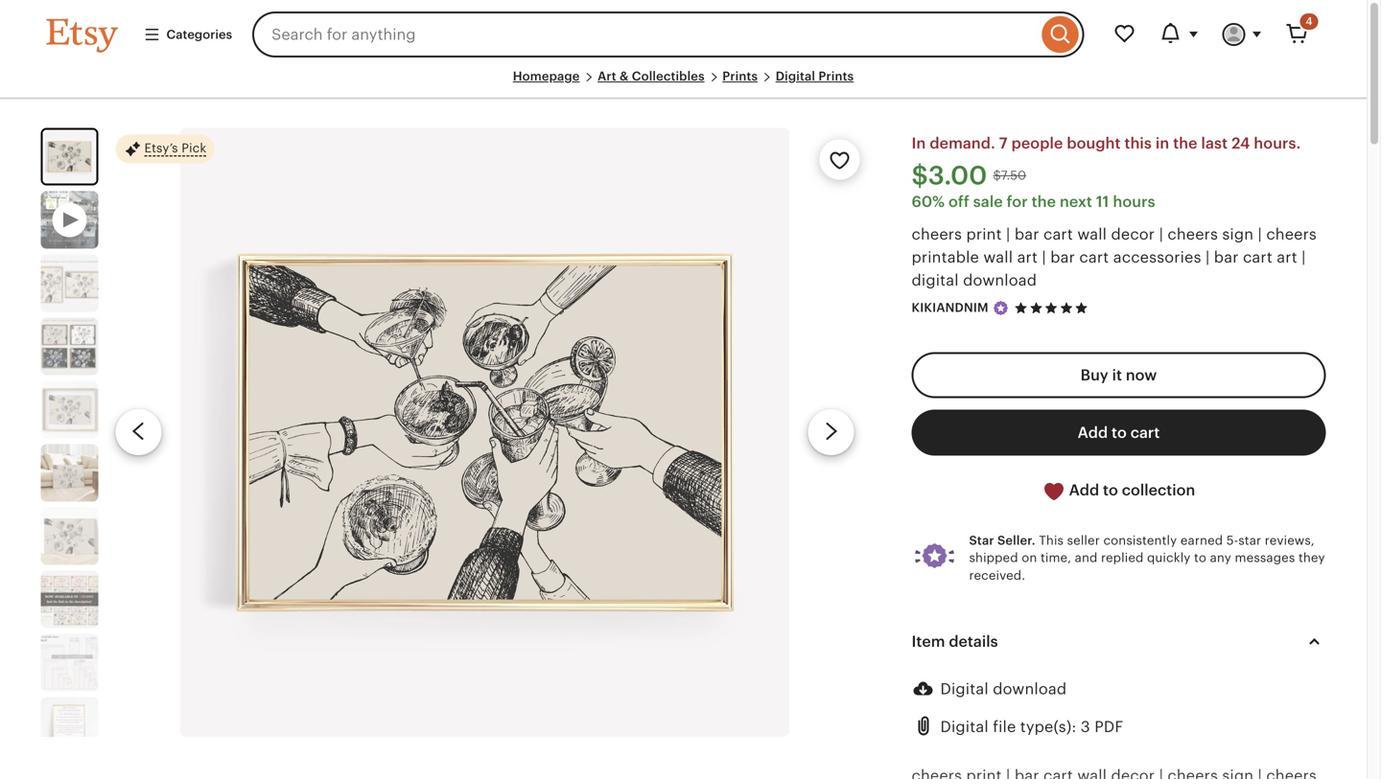 Task type: locate. For each thing, give the bounding box(es) containing it.
digital for digital prints
[[776, 69, 815, 83]]

any
[[1210, 551, 1231, 566]]

1 vertical spatial to
[[1103, 482, 1118, 499]]

0 vertical spatial add
[[1078, 425, 1108, 442]]

prints
[[722, 69, 758, 83], [818, 69, 854, 83]]

2 vertical spatial to
[[1194, 551, 1207, 566]]

bar down next
[[1050, 249, 1075, 266]]

etsy's pick
[[144, 141, 207, 155]]

0 vertical spatial the
[[1173, 135, 1198, 152]]

bar down sign
[[1214, 249, 1239, 266]]

download inside the cheers print | bar cart wall decor | cheers sign | cheers printable wall art | bar cart accessories | bar cart art | digital download
[[963, 272, 1037, 289]]

in
[[912, 135, 926, 152]]

to for collection
[[1103, 482, 1118, 499]]

cheers print | bar cart wall decor | cheers sign | cheers printable wall art | bar cart accessories | bar cart art | digital download
[[912, 226, 1317, 289]]

next
[[1060, 193, 1092, 211]]

2 vertical spatial digital
[[940, 719, 989, 736]]

0 horizontal spatial prints
[[722, 69, 758, 83]]

cheers print bar cart wall decor cheers sign cheers image 6 image
[[41, 508, 98, 565]]

1 vertical spatial add
[[1069, 482, 1099, 499]]

people
[[1012, 135, 1063, 152]]

wall
[[1077, 226, 1107, 243], [983, 249, 1013, 266]]

None search field
[[252, 12, 1084, 58]]

to down buy it now 'button'
[[1112, 425, 1127, 442]]

0 vertical spatial download
[[963, 272, 1037, 289]]

0 horizontal spatial bar
[[1015, 226, 1039, 243]]

cheers up accessories
[[1168, 226, 1218, 243]]

off
[[949, 193, 970, 211]]

1 horizontal spatial wall
[[1077, 226, 1107, 243]]

star_seller image
[[992, 300, 1010, 317]]

wall down the 11
[[1077, 226, 1107, 243]]

2 horizontal spatial bar
[[1214, 249, 1239, 266]]

$3.00 $7.50
[[912, 161, 1026, 190]]

download up star_seller icon
[[963, 272, 1037, 289]]

1 horizontal spatial prints
[[818, 69, 854, 83]]

for
[[1007, 193, 1028, 211]]

digital download
[[940, 681, 1067, 698]]

pdf
[[1095, 719, 1124, 736]]

digital down 'details'
[[940, 681, 989, 698]]

cart down now
[[1131, 425, 1160, 442]]

0 horizontal spatial the
[[1032, 193, 1056, 211]]

this seller consistently earned 5-star reviews, shipped on time, and replied quickly to any messages they received.
[[969, 534, 1325, 583]]

bar down the 60% off sale for the next 11 hours
[[1015, 226, 1039, 243]]

0 vertical spatial digital
[[776, 69, 815, 83]]

add for add to collection
[[1069, 482, 1099, 499]]

add to cart
[[1078, 425, 1160, 442]]

0 vertical spatial to
[[1112, 425, 1127, 442]]

digital prints link
[[776, 69, 854, 83]]

digital
[[776, 69, 815, 83], [940, 681, 989, 698], [940, 719, 989, 736]]

download
[[963, 272, 1037, 289], [993, 681, 1067, 698]]

1 horizontal spatial cheers
[[1168, 226, 1218, 243]]

24
[[1232, 135, 1250, 152]]

to left collection
[[1103, 482, 1118, 499]]

digital right prints link
[[776, 69, 815, 83]]

the right in
[[1173, 135, 1198, 152]]

print
[[966, 226, 1002, 243]]

digital left the file
[[940, 719, 989, 736]]

digital prints
[[776, 69, 854, 83]]

categories banner
[[12, 0, 1355, 69]]

printable
[[912, 249, 979, 266]]

to inside "this seller consistently earned 5-star reviews, shipped on time, and replied quickly to any messages they received."
[[1194, 551, 1207, 566]]

1 vertical spatial the
[[1032, 193, 1056, 211]]

art
[[1017, 249, 1038, 266], [1277, 249, 1298, 266]]

1 vertical spatial wall
[[983, 249, 1013, 266]]

0 horizontal spatial cheers
[[912, 226, 962, 243]]

wall down print
[[983, 249, 1013, 266]]

add for add to cart
[[1078, 425, 1108, 442]]

3
[[1081, 719, 1090, 736]]

received.
[[969, 569, 1025, 583]]

bar
[[1015, 226, 1039, 243], [1050, 249, 1075, 266], [1214, 249, 1239, 266]]

to down earned
[[1194, 551, 1207, 566]]

download up digital file type(s): 3 pdf
[[993, 681, 1067, 698]]

cheers
[[912, 226, 962, 243], [1168, 226, 1218, 243], [1266, 226, 1317, 243]]

1 horizontal spatial cheers print bar cart wall decor cheers sign cheers image 1 image
[[180, 128, 789, 737]]

cheers print bar cart wall decor cheers sign cheers image 2 image
[[41, 255, 98, 312]]

consistently
[[1103, 534, 1177, 548]]

cheers right sign
[[1266, 226, 1317, 243]]

cart down the 11
[[1079, 249, 1109, 266]]

&
[[620, 69, 629, 83]]

add to collection button
[[912, 468, 1326, 515]]

it
[[1112, 367, 1122, 384]]

add up seller
[[1069, 482, 1099, 499]]

2 horizontal spatial cheers
[[1266, 226, 1317, 243]]

1 vertical spatial digital
[[940, 681, 989, 698]]

kikiandnim
[[912, 301, 989, 315]]

cheers up printable
[[912, 226, 962, 243]]

the
[[1173, 135, 1198, 152], [1032, 193, 1056, 211]]

1 horizontal spatial art
[[1277, 249, 1298, 266]]

this
[[1125, 135, 1152, 152]]

in demand. 7 people bought this in the last 24 hours.
[[912, 135, 1301, 152]]

cart
[[1044, 226, 1073, 243], [1079, 249, 1109, 266], [1243, 249, 1273, 266], [1131, 425, 1160, 442]]

they
[[1299, 551, 1325, 566]]

60%
[[912, 193, 945, 211]]

homepage link
[[513, 69, 580, 83]]

shipped
[[969, 551, 1018, 566]]

digital inside menu bar
[[776, 69, 815, 83]]

demand.
[[930, 135, 995, 152]]

Search for anything text field
[[252, 12, 1037, 58]]

none search field inside categories banner
[[252, 12, 1084, 58]]

this
[[1039, 534, 1064, 548]]

earned
[[1181, 534, 1223, 548]]

categories
[[166, 27, 232, 42]]

cheers print bar cart wall decor cheers sign cheers image 1 image
[[180, 128, 789, 737], [43, 130, 96, 184]]

0 horizontal spatial art
[[1017, 249, 1038, 266]]

to
[[1112, 425, 1127, 442], [1103, 482, 1118, 499], [1194, 551, 1207, 566]]

buy it now button
[[912, 353, 1326, 399]]

cheers print bar cart wall decor cheers sign cheers image 7 image
[[41, 571, 98, 629]]

sign
[[1222, 226, 1254, 243]]

5-
[[1226, 534, 1239, 548]]

|
[[1006, 226, 1010, 243], [1159, 226, 1163, 243], [1258, 226, 1262, 243], [1042, 249, 1046, 266], [1206, 249, 1210, 266], [1302, 249, 1306, 266]]

seller
[[1067, 534, 1100, 548]]

add
[[1078, 425, 1108, 442], [1069, 482, 1099, 499]]

art & collectibles
[[598, 69, 705, 83]]

add down 'buy'
[[1078, 425, 1108, 442]]

0 horizontal spatial wall
[[983, 249, 1013, 266]]

1 horizontal spatial bar
[[1050, 249, 1075, 266]]

menu bar
[[47, 69, 1320, 99]]

quickly
[[1147, 551, 1191, 566]]

now
[[1126, 367, 1157, 384]]

etsy's
[[144, 141, 178, 155]]

the right for
[[1032, 193, 1056, 211]]

add to collection
[[1065, 482, 1195, 499]]

details
[[949, 634, 998, 651]]



Task type: describe. For each thing, give the bounding box(es) containing it.
digital
[[912, 272, 959, 289]]

menu bar containing homepage
[[47, 69, 1320, 99]]

hours
[[1113, 193, 1155, 211]]

1 art from the left
[[1017, 249, 1038, 266]]

in
[[1156, 135, 1169, 152]]

kikiandnim link
[[912, 301, 989, 315]]

cart inside button
[[1131, 425, 1160, 442]]

2 art from the left
[[1277, 249, 1298, 266]]

file
[[993, 719, 1016, 736]]

art & collectibles link
[[598, 69, 705, 83]]

digital file type(s): 3 pdf
[[940, 719, 1124, 736]]

buy it now
[[1081, 367, 1157, 384]]

$7.50
[[993, 168, 1026, 183]]

0 horizontal spatial cheers print bar cart wall decor cheers sign cheers image 1 image
[[43, 130, 96, 184]]

cart down next
[[1044, 226, 1073, 243]]

pick
[[182, 141, 207, 155]]

star
[[969, 534, 994, 548]]

hours.
[[1254, 135, 1301, 152]]

item details button
[[894, 619, 1343, 665]]

star
[[1239, 534, 1261, 548]]

etsy's pick button
[[116, 134, 214, 165]]

3 cheers from the left
[[1266, 226, 1317, 243]]

1 cheers from the left
[[912, 226, 962, 243]]

accessories
[[1113, 249, 1201, 266]]

add to cart button
[[912, 410, 1326, 456]]

bought
[[1067, 135, 1121, 152]]

to for cart
[[1112, 425, 1127, 442]]

prints link
[[722, 69, 758, 83]]

cheers print bar cart wall decor cheers sign cheers image 5 image
[[41, 445, 98, 502]]

11
[[1096, 193, 1109, 211]]

seller.
[[997, 534, 1036, 548]]

2 prints from the left
[[818, 69, 854, 83]]

type(s):
[[1020, 719, 1077, 736]]

cheers print bar cart wall decor cheers sign cheers image 8 image
[[41, 635, 98, 692]]

4
[[1306, 15, 1313, 27]]

cheers print bar cart wall decor cheers sign cheers image 9 image
[[41, 698, 98, 755]]

sale
[[973, 193, 1003, 211]]

homepage
[[513, 69, 580, 83]]

60% off sale for the next 11 hours
[[912, 193, 1155, 211]]

art
[[598, 69, 617, 83]]

item details
[[912, 634, 998, 651]]

7
[[999, 135, 1008, 152]]

collection
[[1122, 482, 1195, 499]]

1 prints from the left
[[722, 69, 758, 83]]

messages
[[1235, 551, 1295, 566]]

0 vertical spatial wall
[[1077, 226, 1107, 243]]

2 cheers from the left
[[1168, 226, 1218, 243]]

star seller.
[[969, 534, 1036, 548]]

digital for digital download
[[940, 681, 989, 698]]

reviews,
[[1265, 534, 1315, 548]]

1 horizontal spatial the
[[1173, 135, 1198, 152]]

time,
[[1041, 551, 1071, 566]]

item
[[912, 634, 945, 651]]

cart down sign
[[1243, 249, 1273, 266]]

last
[[1201, 135, 1228, 152]]

on
[[1022, 551, 1037, 566]]

cheers print bar cart wall decor cheers sign cheers image 3 image
[[41, 318, 98, 376]]

decor
[[1111, 226, 1155, 243]]

4 link
[[1274, 12, 1320, 58]]

collectibles
[[632, 69, 705, 83]]

buy
[[1081, 367, 1109, 384]]

digital for digital file type(s): 3 pdf
[[940, 719, 989, 736]]

cheers print bar cart wall decor cheers sign cheers image 4 image
[[41, 381, 98, 439]]

1 vertical spatial download
[[993, 681, 1067, 698]]

replied
[[1101, 551, 1144, 566]]

and
[[1075, 551, 1098, 566]]

$3.00
[[912, 161, 987, 190]]

categories button
[[129, 17, 247, 52]]



Task type: vqa. For each thing, say whether or not it's contained in the screenshot.
the topmost PLUG
no



